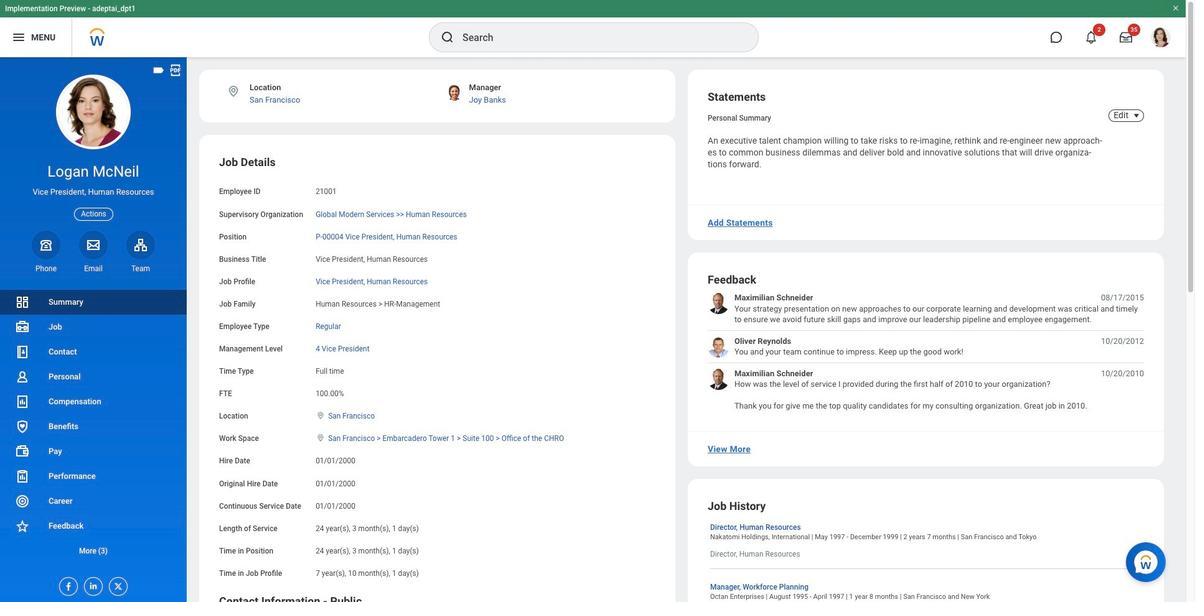 Task type: locate. For each thing, give the bounding box(es) containing it.
phone image
[[37, 238, 55, 253]]

inbox large image
[[1120, 31, 1133, 44]]

profile logan mcneil image
[[1151, 27, 1171, 50]]

employee's photo (maximilian schneider) image
[[708, 293, 730, 315], [708, 368, 730, 390]]

phone logan mcneil element
[[32, 264, 60, 274]]

location image
[[316, 412, 326, 421], [316, 434, 326, 443]]

2 location image from the top
[[316, 434, 326, 443]]

feedback image
[[15, 519, 30, 534]]

compensation image
[[15, 395, 30, 410]]

pay image
[[15, 445, 30, 460]]

list
[[0, 290, 187, 564], [708, 293, 1145, 412]]

0 vertical spatial employee's photo (maximilian schneider) image
[[708, 293, 730, 315]]

1 vertical spatial location image
[[316, 434, 326, 443]]

contact image
[[15, 345, 30, 360]]

team logan mcneil element
[[126, 264, 155, 274]]

caret down image
[[1130, 111, 1145, 121]]

Search Workday  search field
[[463, 24, 733, 51]]

banner
[[0, 0, 1186, 57]]

1 location image from the top
[[316, 412, 326, 421]]

1 employee's photo (maximilian schneider) image from the top
[[708, 293, 730, 315]]

mail image
[[86, 238, 101, 253]]

employee's photo (maximilian schneider) image down employee's photo (oliver reynolds)
[[708, 368, 730, 390]]

employee's photo (maximilian schneider) image up employee's photo (oliver reynolds)
[[708, 293, 730, 315]]

1 vertical spatial employee's photo (maximilian schneider) image
[[708, 368, 730, 390]]

group
[[219, 155, 656, 580]]

1 horizontal spatial list
[[708, 293, 1145, 412]]

benefits image
[[15, 420, 30, 435]]

view printable version (pdf) image
[[169, 64, 182, 77]]

0 vertical spatial location image
[[316, 412, 326, 421]]

location image
[[227, 85, 240, 98]]



Task type: vqa. For each thing, say whether or not it's contained in the screenshot.
Main Content
no



Task type: describe. For each thing, give the bounding box(es) containing it.
summary image
[[15, 295, 30, 310]]

personal image
[[15, 370, 30, 385]]

email logan mcneil element
[[79, 264, 108, 274]]

navigation pane region
[[0, 57, 187, 603]]

full time element
[[316, 365, 344, 376]]

0 horizontal spatial list
[[0, 290, 187, 564]]

x image
[[110, 579, 123, 592]]

tag image
[[152, 64, 166, 77]]

facebook image
[[60, 579, 73, 592]]

search image
[[440, 30, 455, 45]]

view team image
[[133, 238, 148, 253]]

justify image
[[11, 30, 26, 45]]

2 employee's photo (maximilian schneider) image from the top
[[708, 368, 730, 390]]

employee's photo (oliver reynolds) image
[[708, 336, 730, 358]]

linkedin image
[[85, 579, 98, 592]]

close environment banner image
[[1173, 4, 1180, 12]]

personal summary element
[[708, 111, 772, 123]]

performance image
[[15, 470, 30, 485]]

job image
[[15, 320, 30, 335]]

career image
[[15, 494, 30, 509]]

notifications large image
[[1085, 31, 1098, 44]]



